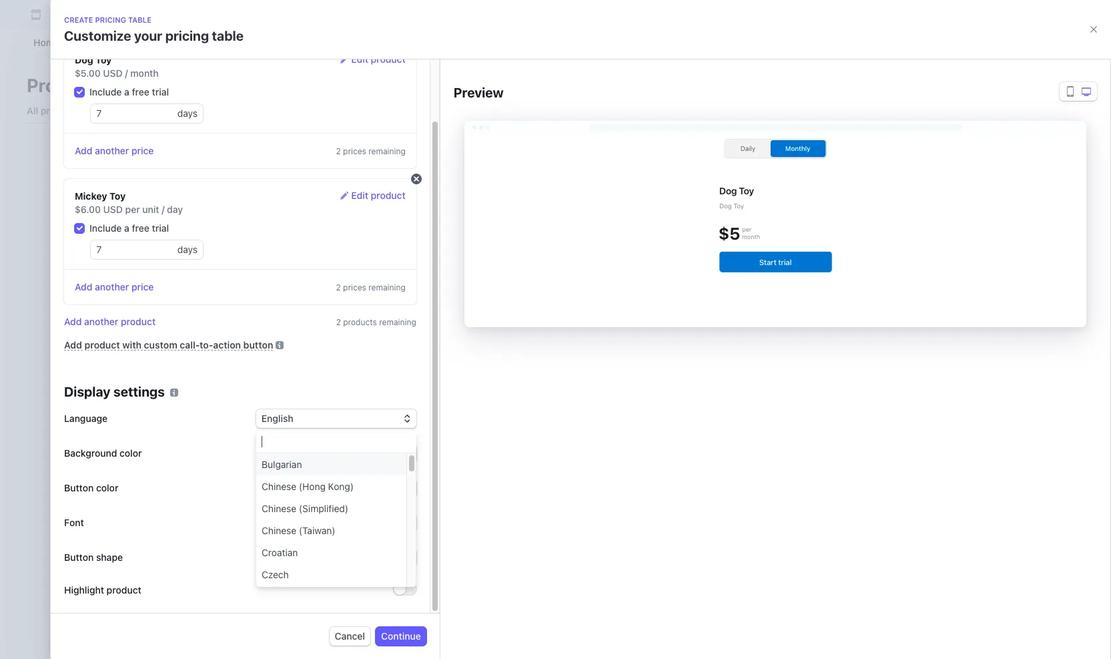 Task type: locate. For each thing, give the bounding box(es) containing it.
0 vertical spatial edit product button
[[341, 53, 406, 67]]

1 vertical spatial add another price
[[75, 281, 154, 292]]

2 2 from the top
[[336, 282, 341, 292]]

another inside add another product button
[[84, 316, 118, 327]]

add another price up mickey
[[75, 145, 154, 156]]

1 include a free trial from the top
[[89, 86, 169, 97]]

background
[[64, 447, 117, 459]]

3 chinese from the top
[[262, 525, 297, 536]]

days button
[[178, 104, 203, 123], [178, 240, 203, 259]]

a up website.
[[435, 328, 440, 340]]

add inside button
[[64, 316, 82, 327]]

price up add another product
[[132, 281, 154, 292]]

create pricing table customize your pricing table
[[64, 15, 244, 43]]

toy
[[96, 54, 112, 65], [110, 190, 126, 202]]

2 edit product button from the top
[[341, 189, 406, 203]]

usd inside the mickey toy $6.00 usd per unit / day
[[103, 204, 123, 215]]

create for create a pricing table
[[404, 308, 446, 323]]

trial down unit
[[152, 222, 169, 234]]

/ left day
[[162, 204, 165, 215]]

1 edit product button from the top
[[341, 53, 406, 67]]

1 vertical spatial edit product button
[[341, 189, 406, 203]]

1 vertical spatial edit
[[351, 190, 369, 201]]

free down 'month'
[[132, 86, 150, 97]]

2 chinese from the top
[[262, 503, 297, 514]]

/ inside the mickey toy $6.00 usd per unit / day
[[162, 204, 165, 215]]

1 price from the top
[[132, 145, 154, 156]]

2 add another price button from the top
[[75, 280, 154, 294]]

chinese up croatian
[[262, 525, 297, 536]]

2 vertical spatial chinese
[[262, 525, 297, 536]]

include down $5.00
[[89, 86, 122, 97]]

2
[[336, 146, 341, 156], [336, 282, 341, 292], [336, 317, 341, 327]]

table
[[128, 15, 152, 24], [212, 28, 244, 43], [506, 308, 538, 323], [565, 328, 587, 340], [488, 374, 510, 385]]

action
[[213, 339, 241, 351]]

0 vertical spatial /
[[125, 67, 128, 79]]

chinese down bulgarian
[[262, 481, 297, 492]]

1 vertical spatial include a free trial
[[89, 222, 169, 234]]

czech
[[262, 569, 289, 580]]

products
[[343, 317, 377, 327]]

add another price button up mickey
[[75, 144, 154, 158]]

1 button from the top
[[64, 482, 94, 493]]

add another price up add another product
[[75, 281, 154, 292]]

add another price
[[75, 145, 154, 156], [75, 281, 154, 292]]

0 horizontal spatial color
[[96, 482, 118, 493]]

chinese for chinese (taiwan)
[[262, 525, 297, 536]]

pricing inside create a branded, responsive pricing table to embed on your website.
[[533, 328, 563, 340]]

kong)
[[328, 481, 354, 492]]

another
[[95, 145, 129, 156], [95, 281, 129, 292], [84, 316, 118, 327]]

0 vertical spatial include a free trial
[[89, 86, 169, 97]]

1 vertical spatial color
[[96, 482, 118, 493]]

continue
[[381, 630, 421, 642]]

prices
[[343, 146, 366, 156], [343, 282, 366, 292]]

2 prices remaining
[[336, 146, 406, 156], [336, 282, 406, 292]]

toy right dog
[[96, 54, 112, 65]]

1 usd from the top
[[103, 67, 123, 79]]

button color
[[64, 482, 118, 493]]

add for add product with custom call-to-action button button
[[64, 339, 82, 351]]

1 vertical spatial trial
[[152, 222, 169, 234]]

toy for dog toy
[[96, 54, 112, 65]]

1 days button from the top
[[178, 104, 203, 123]]

your up 'month'
[[134, 28, 162, 43]]

0 vertical spatial usd
[[103, 67, 123, 79]]

0 vertical spatial button
[[64, 482, 94, 493]]

2 price from the top
[[132, 281, 154, 292]]

1 vertical spatial days button
[[178, 240, 203, 259]]

danish
[[262, 591, 291, 602]]

view docs
[[443, 342, 488, 353]]

highlight product
[[64, 584, 141, 595]]

cancel
[[335, 630, 365, 642]]

1 horizontal spatial /
[[162, 204, 165, 215]]

create inside create pricing table customize your pricing table
[[64, 15, 93, 24]]

1 vertical spatial toy
[[110, 190, 126, 202]]

usd for dog toy
[[103, 67, 123, 79]]

add another product button
[[64, 315, 156, 329]]

0 vertical spatial trial
[[152, 86, 169, 97]]

include a free trial down 'month'
[[89, 86, 169, 97]]

include
[[89, 86, 122, 97], [89, 222, 122, 234]]

2 days button from the top
[[178, 240, 203, 259]]

include a free trial
[[89, 86, 169, 97], [89, 222, 169, 234]]

edit product button for dog toy $5.00 usd / month
[[341, 53, 406, 67]]

toy inside the mickey toy $6.00 usd per unit / day
[[110, 190, 126, 202]]

trial down 'month'
[[152, 86, 169, 97]]

button
[[64, 482, 94, 493], [64, 552, 94, 563]]

1 days from the top
[[178, 108, 198, 119]]

a
[[124, 86, 129, 97], [124, 222, 129, 234], [449, 308, 457, 323], [435, 328, 440, 340]]

chinese for chinese (hong kong)
[[262, 481, 297, 492]]

free down per
[[132, 222, 150, 234]]

2 vertical spatial another
[[84, 316, 118, 327]]

1 horizontal spatial color
[[120, 447, 142, 459]]

0 vertical spatial edit
[[351, 53, 369, 65]]

usd
[[103, 67, 123, 79], [103, 204, 123, 215]]

$5.00
[[75, 67, 101, 79]]

1 vertical spatial price
[[132, 281, 154, 292]]

2 vertical spatial 2
[[336, 317, 341, 327]]

2 for 1st add another price button
[[336, 146, 341, 156]]

include down "$6.00"
[[89, 222, 122, 234]]

1 vertical spatial remaining
[[369, 282, 406, 292]]

branded,
[[443, 328, 482, 340]]

2 free from the top
[[132, 222, 150, 234]]

2 add another price from the top
[[75, 281, 154, 292]]

usd inside dog toy $5.00 usd / month
[[103, 67, 123, 79]]

0 vertical spatial your
[[134, 28, 162, 43]]

add
[[75, 145, 92, 156], [75, 281, 92, 292], [64, 316, 82, 327], [64, 339, 82, 351]]

2 2 prices remaining from the top
[[336, 282, 406, 292]]

1 vertical spatial 2
[[336, 282, 341, 292]]

1 include from the top
[[89, 86, 122, 97]]

create
[[64, 15, 93, 24], [404, 308, 446, 323], [404, 328, 433, 340], [423, 374, 452, 385]]

2 include from the top
[[89, 222, 122, 234]]

1 vertical spatial include
[[89, 222, 122, 234]]

include a free trial down per
[[89, 222, 169, 234]]

0 horizontal spatial your
[[134, 28, 162, 43]]

products
[[27, 74, 106, 96]]

1 free from the top
[[132, 86, 150, 97]]

create for create a branded, responsive pricing table to embed on your website.
[[404, 328, 433, 340]]

1 vertical spatial prices
[[343, 282, 366, 292]]

edit product button for mickey toy $6.00 usd per unit / day
[[341, 189, 406, 203]]

1 edit product from the top
[[351, 53, 406, 65]]

1 vertical spatial chinese
[[262, 503, 297, 514]]

toy inside dog toy $5.00 usd / month
[[96, 54, 112, 65]]

pricing
[[95, 15, 126, 24], [165, 28, 209, 43], [460, 308, 503, 323], [533, 328, 563, 340], [455, 374, 485, 385]]

2 edit product from the top
[[351, 190, 406, 201]]

None field
[[256, 431, 417, 453]]

3 2 from the top
[[336, 317, 341, 327]]

1 vertical spatial free
[[132, 222, 150, 234]]

0 vertical spatial chinese
[[262, 481, 297, 492]]

0 vertical spatial days
[[178, 108, 198, 119]]

button up font on the left bottom of page
[[64, 482, 94, 493]]

croatian
[[262, 547, 298, 558]]

create inside create a branded, responsive pricing table to embed on your website.
[[404, 328, 433, 340]]

color down background color
[[96, 482, 118, 493]]

edit product button
[[341, 53, 406, 67], [341, 189, 406, 203]]

/ inside dog toy $5.00 usd / month
[[125, 67, 128, 79]]

0 vertical spatial days button
[[178, 104, 203, 123]]

1 2 prices remaining from the top
[[336, 146, 406, 156]]

to-
[[200, 339, 213, 351]]

add for 1st add another price button
[[75, 145, 92, 156]]

1 vertical spatial edit product
[[351, 190, 406, 201]]

a up branded,
[[449, 308, 457, 323]]

button left shape
[[64, 552, 94, 563]]

free
[[132, 86, 150, 97], [132, 222, 150, 234]]

remaining
[[369, 146, 406, 156], [369, 282, 406, 292], [379, 317, 417, 327]]

1 chinese from the top
[[262, 481, 297, 492]]

2 products remaining
[[336, 317, 417, 327]]

on
[[633, 328, 644, 340]]

0 vertical spatial 2
[[336, 146, 341, 156]]

list box
[[256, 453, 407, 659]]

add product with custom call-to-action button button
[[64, 339, 273, 351]]

/ left 'month'
[[125, 67, 128, 79]]

2 usd from the top
[[103, 204, 123, 215]]

your
[[134, 28, 162, 43], [646, 328, 665, 340]]

2 days from the top
[[178, 244, 198, 255]]

docs
[[466, 342, 488, 353]]

english
[[262, 413, 294, 424]]

0 vertical spatial another
[[95, 145, 129, 156]]

0 vertical spatial add another price
[[75, 145, 154, 156]]

days
[[178, 108, 198, 119], [178, 244, 198, 255]]

1 edit from the top
[[351, 53, 369, 65]]

1 vertical spatial usd
[[103, 204, 123, 215]]

include for $6.00
[[89, 222, 122, 234]]

1 vertical spatial another
[[95, 281, 129, 292]]

add another price button
[[75, 144, 154, 158], [75, 280, 154, 294]]

your right on
[[646, 328, 665, 340]]

1 prices from the top
[[343, 146, 366, 156]]

(taiwan)
[[299, 525, 336, 536]]

/
[[125, 67, 128, 79], [162, 204, 165, 215]]

0 vertical spatial include
[[89, 86, 122, 97]]

0 vertical spatial prices
[[343, 146, 366, 156]]

customize
[[64, 28, 131, 43]]

2 trial from the top
[[152, 222, 169, 234]]

trial
[[152, 86, 169, 97], [152, 222, 169, 234]]

2 edit from the top
[[351, 190, 369, 201]]

1 vertical spatial add another price button
[[75, 280, 154, 294]]

edit product
[[351, 53, 406, 65], [351, 190, 406, 201]]

price
[[132, 145, 154, 156], [132, 281, 154, 292]]

0 horizontal spatial /
[[125, 67, 128, 79]]

2 vertical spatial remaining
[[379, 317, 417, 327]]

1 vertical spatial /
[[162, 204, 165, 215]]

day
[[167, 204, 183, 215]]

chinese up the chinese (taiwan)
[[262, 503, 297, 514]]

continue button
[[376, 627, 427, 646]]

settings
[[114, 384, 165, 399]]

color
[[120, 447, 142, 459], [96, 482, 118, 493]]

add another price for second add another price button from the top
[[75, 281, 154, 292]]

2 include a free trial from the top
[[89, 222, 169, 234]]

usd left per
[[103, 204, 123, 215]]

unit
[[142, 204, 159, 215]]

1 vertical spatial button
[[64, 552, 94, 563]]

toy up per
[[110, 190, 126, 202]]

edit
[[351, 53, 369, 65], [351, 190, 369, 201]]

edit product for mickey toy $6.00 usd per unit / day
[[351, 190, 406, 201]]

dog toy $5.00 usd / month
[[75, 54, 159, 79]]

0 vertical spatial color
[[120, 447, 142, 459]]

create pricing table
[[423, 374, 510, 385]]

1 2 from the top
[[336, 146, 341, 156]]

1 add another price from the top
[[75, 145, 154, 156]]

1 vertical spatial 2 prices remaining
[[336, 282, 406, 292]]

None number field
[[91, 104, 178, 123], [91, 240, 178, 259], [91, 104, 178, 123], [91, 240, 178, 259]]

edit product for dog toy $5.00 usd / month
[[351, 53, 406, 65]]

1 horizontal spatial your
[[646, 328, 665, 340]]

0 vertical spatial 2 prices remaining
[[336, 146, 406, 156]]

mickey toy $6.00 usd per unit / day
[[75, 190, 183, 215]]

trial for month
[[152, 86, 169, 97]]

0 vertical spatial edit product
[[351, 53, 406, 65]]

1 vertical spatial days
[[178, 244, 198, 255]]

create a branded, responsive pricing table to embed on your website.
[[404, 328, 665, 353]]

0 vertical spatial price
[[132, 145, 154, 156]]

your inside create pricing table customize your pricing table
[[134, 28, 162, 43]]

color right background at bottom left
[[120, 447, 142, 459]]

language
[[64, 413, 108, 424]]

include for $5.00
[[89, 86, 122, 97]]

chinese
[[262, 481, 297, 492], [262, 503, 297, 514], [262, 525, 297, 536]]

usd right $5.00
[[103, 67, 123, 79]]

product
[[371, 53, 406, 65], [371, 190, 406, 201], [121, 316, 156, 327], [84, 339, 120, 351], [107, 584, 141, 595]]

0 vertical spatial add another price button
[[75, 144, 154, 158]]

chinese (taiwan)
[[262, 525, 336, 536]]

price up the mickey toy $6.00 usd per unit / day
[[132, 145, 154, 156]]

add another price button up add another product
[[75, 280, 154, 294]]

1 trial from the top
[[152, 86, 169, 97]]

edit for dog toy $5.00 usd / month
[[351, 53, 369, 65]]

$6.00
[[75, 204, 101, 215]]

0 vertical spatial remaining
[[369, 146, 406, 156]]

0 vertical spatial toy
[[96, 54, 112, 65]]

another for add another product button
[[84, 316, 118, 327]]

0 vertical spatial free
[[132, 86, 150, 97]]

1 vertical spatial your
[[646, 328, 665, 340]]

trial for unit
[[152, 222, 169, 234]]

days for $5.00 usd / month
[[178, 108, 198, 119]]

display settings
[[64, 384, 165, 399]]

2 button from the top
[[64, 552, 94, 563]]



Task type: describe. For each thing, give the bounding box(es) containing it.
button for button shape
[[64, 552, 94, 563]]

call-
[[180, 339, 200, 351]]

add product with custom call-to-action button
[[64, 339, 273, 351]]

highlight
[[64, 584, 104, 595]]

to
[[589, 328, 598, 340]]

color for background color
[[120, 447, 142, 459]]

free for unit
[[132, 222, 150, 234]]

days button for $5.00 usd / month
[[178, 104, 203, 123]]

remaining for second add another price button from the top
[[369, 282, 406, 292]]

responsive
[[484, 328, 531, 340]]

2 prices remaining for 1st add another price button
[[336, 146, 406, 156]]

website.
[[404, 342, 440, 353]]

days for $6.00 usd per unit / day
[[178, 244, 198, 255]]

add another product
[[64, 316, 156, 327]]

price for second add another price button from the top
[[132, 281, 154, 292]]

a inside create a branded, responsive pricing table to embed on your website.
[[435, 328, 440, 340]]

2 prices from the top
[[343, 282, 366, 292]]

display
[[64, 384, 111, 399]]

chinese for chinese (simplified)
[[262, 503, 297, 514]]

english button
[[256, 409, 417, 428]]

remaining for 1st add another price button
[[369, 146, 406, 156]]

button for button color
[[64, 482, 94, 493]]

chinese (simplified)
[[262, 503, 349, 514]]

font
[[64, 517, 84, 528]]

create for create pricing table
[[423, 374, 452, 385]]

color for button color
[[96, 482, 118, 493]]

background color
[[64, 447, 142, 459]]

include a free trial for per
[[89, 222, 169, 234]]

button shape
[[64, 552, 123, 563]]

preview
[[454, 85, 504, 100]]

days button for $6.00 usd per unit / day
[[178, 240, 203, 259]]

with
[[122, 339, 142, 351]]

custom
[[144, 339, 177, 351]]

(simplified)
[[299, 503, 349, 514]]

cancel button
[[330, 627, 371, 646]]

your inside create a branded, responsive pricing table to embed on your website.
[[646, 328, 665, 340]]

2 for second add another price button from the top
[[336, 282, 341, 292]]

view docs link
[[443, 341, 499, 354]]

(hong
[[299, 481, 326, 492]]

create a pricing table
[[404, 308, 538, 323]]

2 for add another product button
[[336, 317, 341, 327]]

price for 1st add another price button
[[132, 145, 154, 156]]

bulgarian
[[262, 459, 302, 470]]

button
[[244, 339, 273, 351]]

a down per
[[124, 222, 129, 234]]

usd for mickey toy
[[103, 204, 123, 215]]

remaining for add another product button
[[379, 317, 417, 327]]

another for second add another price button from the top
[[95, 281, 129, 292]]

month
[[130, 67, 159, 79]]

toy for mickey toy
[[110, 190, 126, 202]]

embed
[[601, 328, 630, 340]]

another for 1st add another price button
[[95, 145, 129, 156]]

view
[[443, 342, 464, 353]]

add for second add another price button from the top
[[75, 281, 92, 292]]

add for add another product button
[[64, 316, 82, 327]]

create pricing table link
[[404, 370, 532, 389]]

edit for mickey toy $6.00 usd per unit / day
[[351, 190, 369, 201]]

include a free trial for /
[[89, 86, 169, 97]]

1 add another price button from the top
[[75, 144, 154, 158]]

list box containing bulgarian
[[256, 453, 407, 659]]

2 prices remaining for second add another price button from the top
[[336, 282, 406, 292]]

dog
[[75, 54, 93, 65]]

create for create pricing table customize your pricing table
[[64, 15, 93, 24]]

table inside create a branded, responsive pricing table to embed on your website.
[[565, 328, 587, 340]]

free for month
[[132, 86, 150, 97]]

chinese (hong kong)
[[262, 481, 354, 492]]

a down dog toy $5.00 usd / month
[[124, 86, 129, 97]]

add another price for 1st add another price button
[[75, 145, 154, 156]]

mickey
[[75, 190, 107, 202]]

shape
[[96, 552, 123, 563]]

per
[[125, 204, 140, 215]]



Task type: vqa. For each thing, say whether or not it's contained in the screenshot.
Background color color
yes



